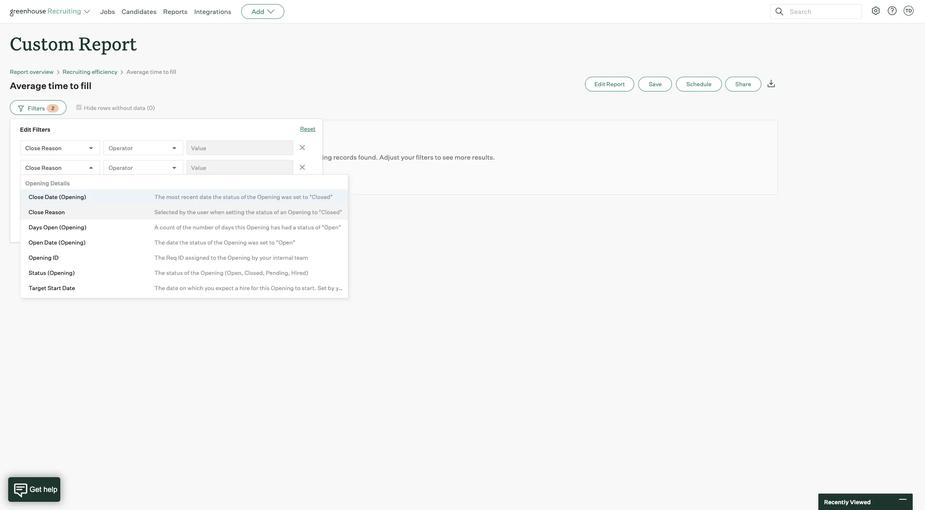 Task type: describe. For each thing, give the bounding box(es) containing it.
close down edit filters
[[25, 144, 40, 151]]

hide
[[84, 104, 97, 111]]

11/02/2023
[[245, 184, 276, 191]]

close up days
[[29, 209, 44, 216]]

0 horizontal spatial report
[[10, 68, 28, 75]]

0 horizontal spatial your
[[260, 254, 272, 261]]

0 vertical spatial was
[[282, 193, 292, 200]]

1 vertical spatial fill
[[81, 80, 92, 91]]

days
[[221, 224, 234, 231]]

target
[[29, 285, 46, 291]]

2
[[52, 105, 54, 111]]

opening id
[[29, 254, 59, 261]]

more
[[455, 153, 471, 161]]

recently viewed
[[825, 499, 871, 506]]

report for edit report
[[607, 81, 625, 88]]

2 vertical spatial close reason
[[29, 209, 65, 216]]

efficiency
[[92, 68, 118, 75]]

1 vertical spatial close reason
[[25, 164, 62, 171]]

0 horizontal spatial set
[[260, 239, 268, 246]]

edit report
[[595, 81, 625, 88]]

a count of the number of days this opening has had a status of "open"
[[154, 224, 341, 231]]

days
[[29, 224, 42, 231]]

job details
[[25, 298, 57, 305]]

records
[[334, 153, 357, 161]]

opening down 11/02/2023
[[257, 193, 280, 200]]

Hide rows without data (0) checkbox
[[77, 105, 82, 110]]

1 id from the left
[[53, 254, 59, 261]]

(opening) for close date (opening)
[[59, 193, 86, 200]]

2 vertical spatial reason
[[45, 209, 65, 216]]

0 vertical spatial average
[[127, 68, 149, 75]]

recruiting efficiency
[[63, 68, 118, 75]]

0 vertical spatial date
[[200, 193, 212, 200]]

hire
[[240, 285, 250, 291]]

to inside row group
[[435, 153, 442, 161]]

report for custom report
[[79, 31, 137, 55]]

Value text field
[[187, 160, 293, 175]]

add for add filter
[[38, 222, 49, 229]]

candidates link
[[122, 7, 157, 16]]

target start date
[[29, 285, 75, 291]]

1 vertical spatial time
[[48, 80, 68, 91]]

opening up (open,
[[228, 254, 251, 261]]

opening up status
[[29, 254, 52, 261]]

configure image
[[872, 6, 882, 16]]

viewed
[[851, 499, 871, 506]]

save
[[649, 81, 662, 88]]

days open (opening)
[[29, 224, 87, 231]]

user
[[197, 209, 209, 216]]

for
[[251, 285, 259, 291]]

share button
[[726, 77, 762, 92]]

"closed" for the most recent date the status of the opening was set to "closed"
[[310, 193, 333, 200]]

the date on which you expect a hire for this opening to start. set by your internal team
[[154, 285, 385, 291]]

reports link
[[163, 7, 188, 16]]

reset link
[[300, 125, 316, 134]]

the req id assigned to the opening by your internal team
[[154, 254, 308, 261]]

opening details
[[25, 180, 70, 187]]

filter image
[[17, 105, 24, 112]]

greenhouse recruiting image
[[10, 7, 84, 16]]

0 horizontal spatial "open"
[[276, 239, 296, 246]]

set
[[318, 285, 327, 291]]

(0)
[[147, 104, 155, 111]]

opening up 'close date (opening)'
[[25, 180, 49, 187]]

on
[[180, 285, 186, 291]]

Search text field
[[788, 6, 855, 17]]

filter
[[50, 222, 64, 229]]

when
[[210, 209, 225, 216]]

the down 11/02/2023
[[247, 193, 256, 200]]

job
[[25, 298, 36, 305]]

0 horizontal spatial by
[[179, 209, 186, 216]]

average time to fill link
[[127, 68, 176, 75]]

(opening) up start at the left of the page
[[47, 269, 75, 276]]

1 vertical spatial open
[[29, 239, 43, 246]]

expect
[[216, 285, 234, 291]]

(open,
[[225, 269, 243, 276]]

candidates
[[122, 7, 157, 16]]

you
[[205, 285, 215, 291]]

recently
[[825, 499, 849, 506]]

0 vertical spatial team
[[295, 254, 308, 261]]

without
[[112, 104, 132, 111]]

start
[[48, 285, 61, 291]]

Value text field
[[187, 140, 293, 155]]

(opening) for days open (opening)
[[59, 224, 87, 231]]

closed,
[[245, 269, 265, 276]]

data
[[134, 104, 146, 111]]

found.
[[359, 153, 378, 161]]

results.
[[472, 153, 495, 161]]

no matching records found. adjust your filters to see more results.
[[293, 153, 495, 161]]

hide rows without data (0)
[[84, 104, 155, 111]]

jobs
[[100, 7, 115, 16]]

status up setting
[[223, 193, 240, 200]]

overview
[[30, 68, 54, 75]]

selected
[[154, 209, 178, 216]]

open date (opening)
[[29, 239, 86, 246]]

td button
[[903, 4, 916, 17]]

number
[[193, 224, 214, 231]]

1 horizontal spatial a
[[293, 224, 296, 231]]

reports
[[163, 7, 188, 16]]

0 horizontal spatial this
[[235, 224, 245, 231]]

1 horizontal spatial time
[[150, 68, 162, 75]]

0 vertical spatial internal
[[273, 254, 293, 261]]

date for close
[[45, 193, 58, 200]]

of down number
[[208, 239, 213, 246]]

1 vertical spatial reason
[[42, 164, 62, 171]]

1 vertical spatial team
[[371, 285, 385, 291]]

download image
[[767, 78, 777, 88]]

schedule button
[[677, 77, 722, 92]]

0 vertical spatial reason
[[42, 144, 62, 151]]

a
[[154, 224, 159, 231]]

pending,
[[266, 269, 290, 276]]

edit filters
[[20, 126, 50, 133]]

date for open
[[44, 239, 57, 246]]

custom report
[[10, 31, 137, 55]]

of up selected by the user when setting the status of an opening to "closed" on the left of page
[[241, 193, 246, 200]]

close up opening details
[[25, 164, 40, 171]]

td button
[[905, 6, 914, 16]]

adjust
[[380, 153, 400, 161]]

0 vertical spatial close reason
[[25, 144, 62, 151]]

add filter button
[[20, 218, 73, 233]]

of left "an"
[[274, 209, 279, 216]]

the down '08/17/2023'
[[213, 193, 222, 200]]

filters
[[416, 153, 434, 161]]

add button
[[241, 4, 285, 19]]

custom
[[10, 31, 74, 55]]

which
[[188, 285, 204, 291]]

"closed" for selected by the user when setting the status of an opening to "closed"
[[319, 209, 342, 216]]

1 vertical spatial average
[[10, 80, 46, 91]]



Task type: locate. For each thing, give the bounding box(es) containing it.
0 vertical spatial "open"
[[322, 224, 341, 231]]

a right had
[[293, 224, 296, 231]]

1 horizontal spatial by
[[252, 254, 258, 261]]

1 vertical spatial your
[[260, 254, 272, 261]]

1 horizontal spatial team
[[371, 285, 385, 291]]

id
[[53, 254, 59, 261], [178, 254, 184, 261]]

count
[[160, 224, 175, 231]]

1 vertical spatial "closed"
[[319, 209, 342, 216]]

integrations link
[[194, 7, 232, 16]]

has
[[271, 224, 280, 231]]

internal up pending,
[[273, 254, 293, 261]]

0 horizontal spatial was
[[248, 239, 259, 246]]

date left the on
[[166, 285, 178, 291]]

report left overview
[[10, 68, 28, 75]]

schedule
[[687, 81, 712, 88]]

1 vertical spatial by
[[252, 254, 258, 261]]

status up 'has'
[[256, 209, 273, 216]]

time down overview
[[48, 80, 68, 91]]

date up req
[[166, 239, 178, 246]]

of left days
[[215, 224, 220, 231]]

date down '08/17/2023'
[[200, 193, 212, 200]]

2 id from the left
[[178, 254, 184, 261]]

hired
[[198, 203, 213, 210]]

details up 'close date (opening)'
[[50, 180, 70, 187]]

this right days
[[235, 224, 245, 231]]

team
[[295, 254, 308, 261], [371, 285, 385, 291]]

a
[[293, 224, 296, 231], [235, 285, 238, 291]]

1 horizontal spatial this
[[260, 285, 270, 291]]

"open"
[[322, 224, 341, 231], [276, 239, 296, 246]]

reset
[[300, 125, 316, 132]]

reason up opening details
[[42, 164, 62, 171]]

0 horizontal spatial average
[[10, 80, 46, 91]]

add for add
[[252, 7, 264, 16]]

the for the date the status of the opening was set to "open"
[[154, 239, 165, 246]]

no matching records found. adjust your filters to see more results. row group
[[10, 120, 778, 195]]

this right for
[[260, 285, 270, 291]]

to
[[163, 68, 169, 75], [70, 80, 79, 91], [435, 153, 442, 161], [303, 193, 308, 200], [312, 209, 318, 216], [270, 239, 275, 246], [211, 254, 216, 261], [295, 285, 301, 291]]

1 horizontal spatial edit
[[595, 81, 606, 88]]

status (opening)
[[29, 269, 75, 276]]

start.
[[302, 285, 317, 291]]

status down req
[[166, 269, 183, 276]]

set down a count of the number of days this opening has had a status of "open"
[[260, 239, 268, 246]]

no
[[293, 153, 302, 161]]

reason up filter
[[45, 209, 65, 216]]

0 horizontal spatial internal
[[273, 254, 293, 261]]

an
[[280, 209, 287, 216]]

2 vertical spatial date
[[166, 285, 178, 291]]

1 vertical spatial date
[[44, 239, 57, 246]]

0 horizontal spatial average time to fill
[[10, 80, 92, 91]]

recruiting efficiency link
[[63, 68, 118, 75]]

details for job details
[[37, 298, 57, 305]]

0 horizontal spatial team
[[295, 254, 308, 261]]

2 vertical spatial your
[[336, 285, 348, 291]]

the down the date the status of the opening was set to "open"
[[218, 254, 226, 261]]

1 horizontal spatial average time to fill
[[127, 68, 176, 75]]

1 operator from the top
[[109, 144, 133, 151]]

2 vertical spatial by
[[328, 285, 335, 291]]

date for which
[[166, 285, 178, 291]]

reason down edit filters
[[42, 144, 62, 151]]

1 vertical spatial "open"
[[276, 239, 296, 246]]

the for the most recent date the status of the opening was set to "closed"
[[154, 193, 165, 200]]

by right selected
[[179, 209, 186, 216]]

0 vertical spatial a
[[293, 224, 296, 231]]

1 vertical spatial report
[[10, 68, 28, 75]]

assigned
[[185, 254, 210, 261]]

time
[[150, 68, 162, 75], [48, 80, 68, 91]]

1 horizontal spatial id
[[178, 254, 184, 261]]

operator for value text field
[[109, 144, 133, 151]]

the left number
[[183, 224, 192, 231]]

0 vertical spatial your
[[401, 153, 415, 161]]

1 horizontal spatial was
[[282, 193, 292, 200]]

1 vertical spatial edit
[[20, 126, 31, 133]]

2 operator from the top
[[109, 164, 133, 171]]

close down opening details
[[29, 193, 44, 200]]

status
[[29, 269, 46, 276]]

add
[[252, 7, 264, 16], [38, 222, 49, 229]]

filters
[[28, 105, 45, 112], [33, 126, 50, 133]]

your left "filters"
[[401, 153, 415, 161]]

0 vertical spatial "closed"
[[310, 193, 333, 200]]

the for the status of the opening (open, closed, pending, hired)
[[154, 269, 165, 276]]

2 horizontal spatial by
[[328, 285, 335, 291]]

edit for edit filters
[[20, 126, 31, 133]]

the left user
[[187, 209, 196, 216]]

by
[[179, 209, 186, 216], [252, 254, 258, 261], [328, 285, 335, 291]]

open down days
[[29, 239, 43, 246]]

(opening)
[[59, 193, 86, 200], [59, 224, 87, 231], [58, 239, 86, 246], [47, 269, 75, 276]]

0 vertical spatial this
[[235, 224, 245, 231]]

1 vertical spatial operator
[[109, 164, 133, 171]]

1 horizontal spatial your
[[336, 285, 348, 291]]

of right had
[[316, 224, 321, 231]]

1 horizontal spatial fill
[[170, 68, 176, 75]]

opening
[[25, 180, 49, 187], [257, 193, 280, 200], [288, 209, 311, 216], [247, 224, 270, 231], [224, 239, 247, 246], [29, 254, 52, 261], [228, 254, 251, 261], [201, 269, 224, 276], [271, 285, 294, 291]]

add inside button
[[38, 222, 49, 229]]

1 vertical spatial add
[[38, 222, 49, 229]]

status up assigned
[[190, 239, 206, 246]]

of right count
[[176, 224, 182, 231]]

report
[[79, 31, 137, 55], [10, 68, 28, 75], [607, 81, 625, 88]]

2 horizontal spatial report
[[607, 81, 625, 88]]

0 horizontal spatial time
[[48, 80, 68, 91]]

0 horizontal spatial id
[[53, 254, 59, 261]]

your
[[401, 153, 415, 161], [260, 254, 272, 261], [336, 285, 348, 291]]

set down no
[[293, 193, 302, 200]]

matching
[[303, 153, 332, 161]]

0 horizontal spatial fill
[[81, 80, 92, 91]]

save and schedule this report to revisit it! element
[[639, 77, 677, 92]]

the for the req id assigned to the opening by your internal team
[[154, 254, 165, 261]]

status right had
[[298, 224, 314, 231]]

0 horizontal spatial add
[[38, 222, 49, 229]]

td
[[906, 8, 913, 14]]

edit for edit report
[[595, 81, 606, 88]]

1 vertical spatial details
[[37, 298, 57, 305]]

integrations
[[194, 7, 232, 16]]

close date (opening)
[[29, 193, 86, 200]]

date
[[200, 193, 212, 200], [166, 239, 178, 246], [166, 285, 178, 291]]

0 vertical spatial details
[[50, 180, 70, 187]]

the down days
[[214, 239, 223, 246]]

edit report link
[[585, 77, 635, 92]]

1 horizontal spatial add
[[252, 7, 264, 16]]

rows
[[98, 104, 111, 111]]

2 the from the top
[[154, 239, 165, 246]]

hired)
[[291, 269, 309, 276]]

the for the date on which you expect a hire for this opening to start. set by your internal team
[[154, 285, 165, 291]]

date down opening details
[[45, 193, 58, 200]]

jobs link
[[100, 7, 115, 16]]

share
[[736, 81, 752, 88]]

1 vertical spatial set
[[260, 239, 268, 246]]

opening up the req id assigned to the opening by your internal team
[[224, 239, 247, 246]]

(opening) up open date (opening)
[[59, 224, 87, 231]]

opening down pending,
[[271, 285, 294, 291]]

0 vertical spatial open
[[43, 224, 58, 231]]

the up which
[[191, 269, 199, 276]]

internal
[[273, 254, 293, 261], [349, 285, 370, 291]]

2 vertical spatial date
[[62, 285, 75, 291]]

3 the from the top
[[154, 254, 165, 261]]

1 horizontal spatial internal
[[349, 285, 370, 291]]

2 horizontal spatial your
[[401, 153, 415, 161]]

1 vertical spatial internal
[[349, 285, 370, 291]]

close reason down edit filters
[[25, 144, 62, 151]]

add filter
[[38, 222, 64, 229]]

1 vertical spatial average time to fill
[[10, 80, 92, 91]]

(opening) down days open (opening)
[[58, 239, 86, 246]]

was down a count of the number of days this opening has had a status of "open"
[[248, 239, 259, 246]]

see
[[443, 153, 454, 161]]

id right req
[[178, 254, 184, 261]]

id down open date (opening)
[[53, 254, 59, 261]]

details down target start date
[[37, 298, 57, 305]]

(opening) down opening details
[[59, 193, 86, 200]]

recruiting
[[63, 68, 91, 75]]

1 vertical spatial this
[[260, 285, 270, 291]]

details for opening details
[[50, 180, 70, 187]]

"closed"
[[310, 193, 333, 200], [319, 209, 342, 216]]

0 vertical spatial report
[[79, 31, 137, 55]]

add inside 'popup button'
[[252, 7, 264, 16]]

the date the status of the opening was set to "open"
[[154, 239, 296, 246]]

1 vertical spatial was
[[248, 239, 259, 246]]

report overview
[[10, 68, 54, 75]]

the most recent date the status of the opening was set to "closed"
[[154, 193, 333, 200]]

1 vertical spatial a
[[235, 285, 238, 291]]

1 the from the top
[[154, 193, 165, 200]]

date
[[45, 193, 58, 200], [44, 239, 57, 246], [62, 285, 75, 291]]

by right set
[[328, 285, 335, 291]]

close reason up opening details
[[25, 164, 62, 171]]

0 vertical spatial edit
[[595, 81, 606, 88]]

0 horizontal spatial a
[[235, 285, 238, 291]]

selected by the user when setting the status of an opening to "closed"
[[154, 209, 342, 216]]

by up closed,
[[252, 254, 258, 261]]

date down days open (opening)
[[44, 239, 57, 246]]

(opening) for open date (opening)
[[58, 239, 86, 246]]

1 vertical spatial filters
[[33, 126, 50, 133]]

the status of the opening (open, closed, pending, hired)
[[154, 269, 309, 276]]

was up "an"
[[282, 193, 292, 200]]

0 vertical spatial operator
[[109, 144, 133, 151]]

the right setting
[[246, 209, 255, 216]]

0 vertical spatial time
[[150, 68, 162, 75]]

setting
[[226, 209, 245, 216]]

opening right "an"
[[288, 209, 311, 216]]

close reason up add filter button
[[29, 209, 65, 216]]

1 vertical spatial date
[[166, 239, 178, 246]]

average time to fill down overview
[[10, 80, 92, 91]]

average right efficiency
[[127, 68, 149, 75]]

operator
[[109, 144, 133, 151], [109, 164, 133, 171]]

0 vertical spatial fill
[[170, 68, 176, 75]]

a left hire
[[235, 285, 238, 291]]

most
[[166, 193, 180, 200]]

date for status
[[166, 239, 178, 246]]

0 vertical spatial average time to fill
[[127, 68, 176, 75]]

1 horizontal spatial set
[[293, 193, 302, 200]]

4 the from the top
[[154, 269, 165, 276]]

average time to fill up (0)
[[127, 68, 176, 75]]

report up efficiency
[[79, 31, 137, 55]]

your inside row group
[[401, 153, 415, 161]]

report overview link
[[10, 68, 54, 75]]

close reason
[[25, 144, 62, 151], [25, 164, 62, 171], [29, 209, 65, 216]]

the up assigned
[[180, 239, 188, 246]]

edit
[[595, 81, 606, 88], [20, 126, 31, 133]]

time up (0)
[[150, 68, 162, 75]]

reason
[[42, 144, 62, 151], [42, 164, 62, 171], [45, 209, 65, 216]]

of up the on
[[184, 269, 189, 276]]

0 vertical spatial by
[[179, 209, 186, 216]]

5 the from the top
[[154, 285, 165, 291]]

0 vertical spatial date
[[45, 193, 58, 200]]

the
[[154, 193, 165, 200], [154, 239, 165, 246], [154, 254, 165, 261], [154, 269, 165, 276], [154, 285, 165, 291]]

open right days
[[43, 224, 58, 231]]

2 vertical spatial report
[[607, 81, 625, 88]]

report left save
[[607, 81, 625, 88]]

1 horizontal spatial report
[[79, 31, 137, 55]]

1 horizontal spatial average
[[127, 68, 149, 75]]

opening left 'has'
[[247, 224, 270, 231]]

average down report overview
[[10, 80, 46, 91]]

date right start at the left of the page
[[62, 285, 75, 291]]

0 horizontal spatial edit
[[20, 126, 31, 133]]

0 vertical spatial filters
[[28, 105, 45, 112]]

operator for value text box
[[109, 164, 133, 171]]

1 horizontal spatial "open"
[[322, 224, 341, 231]]

your up closed,
[[260, 254, 272, 261]]

your right set
[[336, 285, 348, 291]]

had
[[282, 224, 292, 231]]

of
[[241, 193, 246, 200], [274, 209, 279, 216], [176, 224, 182, 231], [215, 224, 220, 231], [316, 224, 321, 231], [208, 239, 213, 246], [184, 269, 189, 276]]

internal right set
[[349, 285, 370, 291]]

0 vertical spatial add
[[252, 7, 264, 16]]

recent
[[181, 193, 199, 200]]

opening up you
[[201, 269, 224, 276]]

0 vertical spatial set
[[293, 193, 302, 200]]

set
[[293, 193, 302, 200], [260, 239, 268, 246]]



Task type: vqa. For each thing, say whether or not it's contained in the screenshot.
this to the bottom
yes



